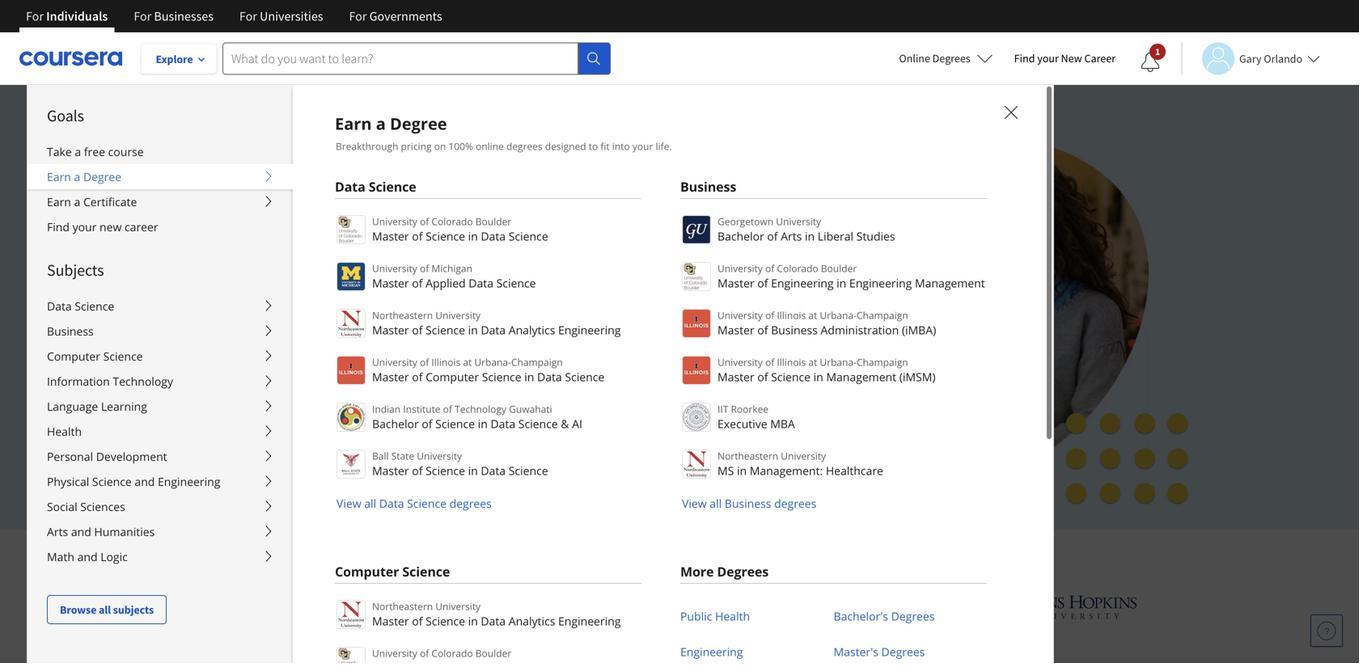 Task type: vqa. For each thing, say whether or not it's contained in the screenshot.


Task type: locate. For each thing, give the bounding box(es) containing it.
bachelor down indian
[[372, 416, 419, 432]]

0 vertical spatial health
[[47, 424, 82, 439]]

and
[[286, 256, 318, 280], [135, 474, 155, 490], [71, 524, 91, 540], [691, 543, 726, 569], [77, 550, 98, 565]]

champaign up 'guwahati'
[[511, 356, 563, 369]]

master inside university of michigan master of applied data science
[[372, 276, 409, 291]]

2 vertical spatial colorado
[[432, 647, 473, 660]]

2 horizontal spatial computer
[[426, 369, 479, 385]]

list for business
[[681, 214, 987, 512]]

development
[[96, 449, 167, 465]]

start 7-day free trial
[[236, 400, 354, 416]]

university of illinois at urbana-champaign logo image
[[682, 309, 711, 338], [337, 356, 366, 385], [682, 356, 711, 385]]

and inside unlimited access to 7,000+ world-class courses, hands-on projects, and job-ready certificate programs—all included in your subscription
[[286, 256, 318, 280]]

all for business
[[710, 496, 722, 512]]

computer left from
[[335, 563, 399, 581]]

all down ball state university logo
[[364, 496, 376, 512]]

earn inside dropdown button
[[47, 169, 71, 185]]

2 vertical spatial northeastern
[[372, 600, 433, 614]]

at down university of illinois at urbana-champaign master of business administration (imba)
[[809, 356, 818, 369]]

colorado inside university of colorado boulder master of science in data science
[[432, 215, 473, 228]]

urbana- down administration
[[820, 356, 857, 369]]

1
[[1156, 45, 1161, 58]]

urbana- up indian institute of technology guwahati bachelor of science in data science & ai on the left bottom of the page
[[475, 356, 511, 369]]

university inside the georgetown university bachelor of arts in liberal studies
[[776, 215, 822, 228]]

in inside indian institute of technology guwahati bachelor of science in data science & ai
[[478, 416, 488, 432]]

0 vertical spatial arts
[[781, 229, 802, 244]]

iit roorkee logo image
[[682, 403, 711, 432]]

university of illinois at urbana-champaign master of computer science in data science
[[372, 356, 605, 385]]

master inside university of illinois at urbana-champaign master of business administration (imba)
[[718, 323, 755, 338]]

boulder inside university of colorado boulder master of science in data science
[[476, 215, 512, 228]]

in inside university of illinois at urbana-champaign master of computer science in data science
[[525, 369, 534, 385]]

1 vertical spatial data science
[[47, 299, 114, 314]]

1 horizontal spatial arts
[[781, 229, 802, 244]]

illinois up 'institute'
[[432, 356, 461, 369]]

a inside dropdown button
[[74, 194, 80, 210]]

illinois down university of illinois at urbana-champaign master of business administration (imba)
[[777, 356, 806, 369]]

0 vertical spatial find
[[1015, 51, 1036, 66]]

0 vertical spatial analytics
[[509, 323, 556, 338]]

coursera
[[878, 543, 961, 569]]

1 horizontal spatial all
[[364, 496, 376, 512]]

degrees right more
[[717, 563, 769, 581]]

ai
[[572, 416, 583, 432]]

illinois inside university of illinois at urbana-champaign master of business administration (imba)
[[777, 309, 806, 322]]

1 horizontal spatial degree
[[390, 113, 447, 135]]

a
[[376, 113, 386, 135], [75, 144, 81, 159], [74, 169, 80, 185], [74, 194, 80, 210]]

boulder inside university of colorado boulder link
[[476, 647, 512, 660]]

degrees right online
[[507, 140, 543, 153]]

health up personal
[[47, 424, 82, 439]]

computer science inside earn a degree menu item
[[335, 563, 450, 581]]

science inside university of michigan master of applied data science
[[497, 276, 536, 291]]

1 vertical spatial computer
[[426, 369, 479, 385]]

data science button
[[28, 294, 293, 319]]

find your new career
[[1015, 51, 1116, 66]]

1 vertical spatial earn
[[47, 169, 71, 185]]

urbana- inside university of illinois at urbana-champaign master of computer science in data science
[[475, 356, 511, 369]]

computer science up duke university 'image'
[[335, 563, 450, 581]]

master
[[372, 229, 409, 244], [372, 276, 409, 291], [718, 276, 755, 291], [372, 323, 409, 338], [718, 323, 755, 338], [372, 369, 409, 385], [718, 369, 755, 385], [372, 463, 409, 479], [372, 614, 409, 629]]

0 vertical spatial data science
[[335, 178, 417, 195]]

northeastern up ms on the right bottom
[[718, 450, 779, 463]]

1 vertical spatial management
[[827, 369, 897, 385]]

engineering inside list
[[558, 614, 621, 629]]

0 vertical spatial northeastern university  logo image
[[337, 309, 366, 338]]

0 vertical spatial management
[[915, 276, 986, 291]]

more
[[681, 563, 714, 581]]

computer inside computer science 'popup button'
[[47, 349, 100, 364]]

ball state university logo image
[[337, 450, 366, 479]]

management up the (imba)
[[915, 276, 986, 291]]

free
[[301, 400, 326, 416]]

colorado down the georgetown university bachelor of arts in liberal studies
[[777, 262, 819, 275]]

in up university of illinois at urbana-champaign master of computer science in data science
[[468, 323, 478, 338]]

iit
[[718, 403, 729, 416]]

business up georgetown university logo in the right top of the page
[[681, 178, 737, 195]]

for for individuals
[[26, 8, 44, 24]]

university inside university of michigan master of applied data science
[[372, 262, 417, 275]]

physical
[[47, 474, 89, 490]]

at inside university of illinois at urbana-champaign master of science in management (imsm)
[[809, 356, 818, 369]]

leading universities and companies with coursera plus
[[506, 543, 1004, 569]]

a for earn a degree breakthrough pricing on 100% online degrees designed to fit into your life.
[[376, 113, 386, 135]]

business inside popup button
[[47, 324, 94, 339]]

&
[[561, 416, 569, 432]]

business button
[[28, 319, 293, 344]]

1 vertical spatial northeastern
[[718, 450, 779, 463]]

northeastern university master of science in data analytics engineering up university of colorado boulder link
[[372, 600, 621, 629]]

0 vertical spatial bachelor
[[718, 229, 765, 244]]

all right browse
[[99, 603, 111, 618]]

money-
[[353, 438, 395, 453]]

degrees down ball state university master of science in data science
[[450, 496, 492, 512]]

0 vertical spatial colorado
[[432, 215, 473, 228]]

0 horizontal spatial find
[[47, 219, 70, 235]]

1 vertical spatial health
[[715, 609, 750, 624]]

your inside explore menu element
[[72, 219, 97, 235]]

with inside button
[[284, 438, 310, 453]]

degrees inside dropdown button
[[933, 51, 971, 66]]

companies
[[731, 543, 829, 569]]

computer
[[47, 349, 100, 364], [426, 369, 479, 385], [335, 563, 399, 581]]

boulder inside the university of colorado boulder master of engineering in engineering management
[[821, 262, 857, 275]]

/month, cancel anytime
[[230, 363, 365, 378]]

2 vertical spatial computer
[[335, 563, 399, 581]]

colorado inside the university of colorado boulder master of engineering in engineering management
[[777, 262, 819, 275]]

1 vertical spatial on
[[664, 227, 686, 251]]

/year with 14-day money-back guarantee
[[251, 438, 483, 453]]

master's
[[834, 645, 879, 660]]

0 horizontal spatial all
[[99, 603, 111, 618]]

northeastern university  logo image
[[337, 309, 366, 338], [682, 450, 711, 479], [337, 601, 366, 630]]

day left free
[[278, 400, 299, 416]]

all down ms on the right bottom
[[710, 496, 722, 512]]

with left 14-
[[284, 438, 310, 453]]

with up bachelor's
[[834, 543, 873, 569]]

online
[[476, 140, 504, 153]]

degrees down 'bachelor's degrees' link
[[882, 645, 925, 660]]

a left free
[[75, 144, 81, 159]]

earn a degree breakthrough pricing on 100% online degrees designed to fit into your life.
[[335, 113, 672, 153]]

1 horizontal spatial to
[[589, 140, 598, 153]]

list containing master of science in data science
[[335, 214, 642, 512]]

1 vertical spatial colorado
[[777, 262, 819, 275]]

urbana- for data science
[[475, 356, 511, 369]]

in left the class
[[468, 229, 478, 244]]

data science down breakthrough in the left top of the page
[[335, 178, 417, 195]]

4 for from the left
[[349, 8, 367, 24]]

1 vertical spatial day
[[329, 438, 350, 453]]

explore menu element
[[28, 85, 293, 625]]

northeastern inside northeastern university ms in management: healthcare
[[718, 450, 779, 463]]

breakthrough
[[336, 140, 399, 153]]

0 horizontal spatial health
[[47, 424, 82, 439]]

anytime
[[318, 363, 365, 378]]

1 vertical spatial bachelor
[[372, 416, 419, 432]]

0 horizontal spatial computer
[[47, 349, 100, 364]]

start 7-day free trial button
[[210, 389, 380, 428]]

northeastern university master of science in data analytics engineering
[[372, 309, 621, 338], [372, 600, 621, 629]]

master of science in data analytics engineering list
[[335, 599, 642, 664]]

in up university of illinois at urbana-champaign master of business administration (imba)
[[837, 276, 847, 291]]

1 horizontal spatial degrees
[[507, 140, 543, 153]]

data inside popup button
[[47, 299, 72, 314]]

business
[[681, 178, 737, 195], [771, 323, 818, 338], [47, 324, 94, 339], [725, 496, 772, 512]]

0 vertical spatial university of colorado boulder logo image
[[337, 215, 366, 244]]

administration
[[821, 323, 899, 338]]

1 horizontal spatial computer science
[[335, 563, 450, 581]]

0 horizontal spatial technology
[[113, 374, 173, 389]]

1 vertical spatial university of colorado boulder logo image
[[682, 262, 711, 291]]

earn a degree group
[[27, 84, 1360, 664]]

1 vertical spatial find
[[47, 219, 70, 235]]

0 horizontal spatial bachelor
[[372, 416, 419, 432]]

colorado down duke university 'image'
[[432, 647, 473, 660]]

learn from
[[356, 543, 462, 569]]

0 vertical spatial technology
[[113, 374, 173, 389]]

computer inside university of illinois at urbana-champaign master of computer science in data science
[[426, 369, 479, 385]]

1 horizontal spatial with
[[834, 543, 873, 569]]

urbana- for business
[[820, 356, 857, 369]]

at inside university of illinois at urbana-champaign master of computer science in data science
[[463, 356, 472, 369]]

1 vertical spatial arts
[[47, 524, 68, 540]]

0 horizontal spatial to
[[355, 227, 372, 251]]

your left life. at top
[[633, 140, 653, 153]]

earn inside earn a degree breakthrough pricing on 100% online degrees designed to fit into your life.
[[335, 113, 372, 135]]

degrees for more degrees
[[717, 563, 769, 581]]

0 vertical spatial day
[[278, 400, 299, 416]]

engineering up university of illinois at urbana-champaign master of business administration (imba)
[[771, 276, 834, 291]]

1 for from the left
[[26, 8, 44, 24]]

university inside ball state university master of science in data science
[[417, 450, 462, 463]]

to
[[589, 140, 598, 153], [355, 227, 372, 251]]

earn for earn a degree
[[47, 169, 71, 185]]

1 horizontal spatial day
[[329, 438, 350, 453]]

degrees
[[507, 140, 543, 153], [450, 496, 492, 512], [775, 496, 817, 512]]

public health
[[681, 609, 750, 624]]

engineering up social sciences dropdown button
[[158, 474, 220, 490]]

applied
[[426, 276, 466, 291]]

master inside university of illinois at urbana-champaign master of science in management (imsm)
[[718, 369, 755, 385]]

illinois up university of illinois at urbana-champaign master of science in management (imsm) at the right of the page
[[777, 309, 806, 322]]

degrees for bachelor's degrees
[[892, 609, 935, 624]]

career
[[125, 219, 158, 235]]

/year with 14-day money-back guarantee button
[[210, 437, 483, 454]]

health right public
[[715, 609, 750, 624]]

earn
[[335, 113, 372, 135], [47, 169, 71, 185], [47, 194, 71, 210]]

degree inside earn a degree breakthrough pricing on 100% online degrees designed to fit into your life.
[[390, 113, 447, 135]]

northeastern university  logo image down learn
[[337, 601, 366, 630]]

university of colorado boulder logo image inside university of colorado boulder link
[[337, 647, 366, 664]]

computer up 'institute'
[[426, 369, 479, 385]]

urbana- up administration
[[820, 309, 857, 322]]

a inside dropdown button
[[74, 169, 80, 185]]

find
[[1015, 51, 1036, 66], [47, 219, 70, 235]]

arts and humanities
[[47, 524, 155, 540]]

bachelor down georgetown at the right top
[[718, 229, 765, 244]]

programs—all
[[492, 256, 610, 280]]

list
[[335, 214, 642, 512], [681, 214, 987, 512], [681, 599, 987, 664]]

for left governments
[[349, 8, 367, 24]]

math
[[47, 550, 74, 565]]

0 horizontal spatial computer science
[[47, 349, 143, 364]]

None search field
[[223, 42, 611, 75]]

course
[[108, 144, 144, 159]]

all for data science
[[364, 496, 376, 512]]

7,000+
[[376, 227, 432, 251]]

in up guarantee
[[478, 416, 488, 432]]

to up ready at the top of the page
[[355, 227, 372, 251]]

1 vertical spatial degree
[[83, 169, 121, 185]]

university of colorado boulder link
[[335, 646, 642, 664]]

(imba)
[[902, 323, 937, 338]]

earn for earn a degree breakthrough pricing on 100% online degrees designed to fit into your life.
[[335, 113, 372, 135]]

and up 'subscription'
[[286, 256, 318, 280]]

business up the information
[[47, 324, 94, 339]]

your down projects,
[[210, 284, 248, 308]]

northeastern
[[372, 309, 433, 322], [718, 450, 779, 463], [372, 600, 433, 614]]

a for earn a certificate
[[74, 194, 80, 210]]

champaign up '(imsm)'
[[857, 356, 909, 369]]

0 vertical spatial boulder
[[476, 215, 512, 228]]

math and logic
[[47, 550, 128, 565]]

logic
[[101, 550, 128, 565]]

university inside university of illinois at urbana-champaign master of science in management (imsm)
[[718, 356, 763, 369]]

1 view from the left
[[337, 496, 361, 512]]

degree inside dropdown button
[[83, 169, 121, 185]]

on left 100%
[[434, 140, 446, 153]]

0 horizontal spatial degree
[[83, 169, 121, 185]]

0 vertical spatial northeastern university master of science in data analytics engineering
[[372, 309, 621, 338]]

2 northeastern university master of science in data analytics engineering from the top
[[372, 600, 621, 629]]

view all business degrees
[[682, 496, 817, 512]]

in down guarantee
[[468, 463, 478, 479]]

university of colorado boulder master of engineering in engineering management
[[718, 262, 986, 291]]

of inside ball state university master of science in data science
[[412, 463, 423, 479]]

career
[[1085, 51, 1116, 66]]

northeastern down learn from
[[372, 600, 433, 614]]

technology down university of illinois at urbana-champaign master of computer science in data science
[[455, 403, 507, 416]]

1 horizontal spatial computer
[[335, 563, 399, 581]]

arts inside popup button
[[47, 524, 68, 540]]

into
[[612, 140, 630, 153]]

new
[[1062, 51, 1083, 66]]

browse all subjects
[[60, 603, 154, 618]]

data inside list
[[481, 614, 506, 629]]

1 vertical spatial to
[[355, 227, 372, 251]]

healthcare
[[826, 463, 884, 479]]

to inside unlimited access to 7,000+ world-class courses, hands-on projects, and job-ready certificate programs—all included in your subscription
[[355, 227, 372, 251]]

0 vertical spatial with
[[284, 438, 310, 453]]

champaign up administration
[[857, 309, 909, 322]]

your left new at the right
[[1038, 51, 1059, 66]]

technology up language learning "popup button"
[[113, 374, 173, 389]]

colorado for science
[[432, 215, 473, 228]]

1 horizontal spatial on
[[664, 227, 686, 251]]

1 horizontal spatial health
[[715, 609, 750, 624]]

urbana- inside university of illinois at urbana-champaign master of science in management (imsm)
[[820, 356, 857, 369]]

2 vertical spatial university of colorado boulder logo image
[[337, 647, 366, 664]]

science inside the data science popup button
[[75, 299, 114, 314]]

0 vertical spatial to
[[589, 140, 598, 153]]

arts and humanities button
[[28, 520, 293, 545]]

bachelor inside indian institute of technology guwahati bachelor of science in data science & ai
[[372, 416, 419, 432]]

for for universities
[[240, 8, 257, 24]]

business up university of illinois at urbana-champaign master of science in management (imsm) at the right of the page
[[771, 323, 818, 338]]

information
[[47, 374, 110, 389]]

3 for from the left
[[240, 8, 257, 24]]

to left the fit
[[589, 140, 598, 153]]

explore
[[156, 52, 193, 66]]

list containing public health
[[681, 599, 987, 664]]

0 horizontal spatial data science
[[47, 299, 114, 314]]

0 vertical spatial degree
[[390, 113, 447, 135]]

1 vertical spatial computer science
[[335, 563, 450, 581]]

a inside earn a degree breakthrough pricing on 100% online degrees designed to fit into your life.
[[376, 113, 386, 135]]

executive
[[718, 416, 768, 432]]

1 horizontal spatial management
[[915, 276, 986, 291]]

0 vertical spatial earn
[[335, 113, 372, 135]]

learn
[[356, 543, 408, 569]]

in up 'guwahati'
[[525, 369, 534, 385]]

in inside list
[[468, 614, 478, 629]]

0 vertical spatial on
[[434, 140, 446, 153]]

engineering inside 'dropdown button'
[[158, 474, 220, 490]]

in
[[468, 229, 478, 244], [805, 229, 815, 244], [690, 256, 706, 280], [837, 276, 847, 291], [468, 323, 478, 338], [525, 369, 534, 385], [814, 369, 824, 385], [478, 416, 488, 432], [468, 463, 478, 479], [737, 463, 747, 479], [468, 614, 478, 629]]

degrees for online degrees
[[933, 51, 971, 66]]

science inside computer science 'popup button'
[[103, 349, 143, 364]]

take
[[47, 144, 72, 159]]

a up breakthrough in the left top of the page
[[376, 113, 386, 135]]

2 view from the left
[[682, 496, 707, 512]]

in inside the university of colorado boulder master of engineering in engineering management
[[837, 276, 847, 291]]

your left new
[[72, 219, 97, 235]]

find inside explore menu element
[[47, 219, 70, 235]]

What do you want to learn? text field
[[223, 42, 579, 75]]

analytics up university of illinois at urbana-champaign master of computer science in data science
[[509, 323, 556, 338]]

northeastern university master of science in data analytics engineering up university of illinois at urbana-champaign master of computer science in data science
[[372, 309, 621, 338]]

view down ball state university logo
[[337, 496, 361, 512]]

for left the individuals at the left of the page
[[26, 8, 44, 24]]

in right ms on the right bottom
[[737, 463, 747, 479]]

1 vertical spatial boulder
[[821, 262, 857, 275]]

computer science up information technology
[[47, 349, 143, 364]]

day down "indian institute of technology guwahati logo" at the bottom left of the page
[[329, 438, 350, 453]]

2 vertical spatial boulder
[[476, 647, 512, 660]]

1 horizontal spatial bachelor
[[718, 229, 765, 244]]

at up indian institute of technology guwahati bachelor of science in data science & ai on the left bottom of the page
[[463, 356, 472, 369]]

0 horizontal spatial view
[[337, 496, 361, 512]]

georgetown
[[718, 215, 774, 228]]

1 horizontal spatial technology
[[455, 403, 507, 416]]

degrees up master's degrees link
[[892, 609, 935, 624]]

degree for earn a degree breakthrough pricing on 100% online degrees designed to fit into your life.
[[390, 113, 447, 135]]

university of colorado boulder logo image for business
[[682, 262, 711, 291]]

view up more
[[682, 496, 707, 512]]

ms
[[718, 463, 734, 479]]

2 for from the left
[[134, 8, 152, 24]]

0 vertical spatial computer science
[[47, 349, 143, 364]]

of
[[420, 215, 429, 228], [412, 229, 423, 244], [768, 229, 778, 244], [420, 262, 429, 275], [766, 262, 775, 275], [412, 276, 423, 291], [758, 276, 768, 291], [766, 309, 775, 322], [412, 323, 423, 338], [758, 323, 768, 338], [420, 356, 429, 369], [766, 356, 775, 369], [412, 369, 423, 385], [758, 369, 768, 385], [443, 403, 452, 416], [422, 416, 433, 432], [412, 463, 423, 479], [412, 614, 423, 629], [420, 647, 429, 660]]

with
[[284, 438, 310, 453], [834, 543, 873, 569]]

2 vertical spatial northeastern university  logo image
[[337, 601, 366, 630]]

0 vertical spatial computer
[[47, 349, 100, 364]]

1 vertical spatial technology
[[455, 403, 507, 416]]

1 horizontal spatial view
[[682, 496, 707, 512]]

colorado up "certificate"
[[432, 215, 473, 228]]

engineering down universities
[[558, 614, 621, 629]]

degree for earn a degree
[[83, 169, 121, 185]]

university of illinois at urbana-champaign logo image up 'iit roorkee logo'
[[682, 356, 711, 385]]

university of michigan master of applied data science
[[372, 262, 536, 291]]

2 vertical spatial earn
[[47, 194, 71, 210]]

data science down 'subjects'
[[47, 299, 114, 314]]

1 vertical spatial analytics
[[509, 614, 556, 629]]

find left new at the right
[[1015, 51, 1036, 66]]

earn a degree button
[[28, 164, 293, 189]]

social sciences
[[47, 499, 125, 515]]

illinois inside university of illinois at urbana-champaign master of science in management (imsm)
[[777, 356, 806, 369]]

hands-
[[607, 227, 664, 251]]

champaign inside university of illinois at urbana-champaign master of business administration (imba)
[[857, 309, 909, 322]]

duke university image
[[400, 592, 476, 618]]

illinois inside university of illinois at urbana-champaign master of computer science in data science
[[432, 356, 461, 369]]

bachelor
[[718, 229, 765, 244], [372, 416, 419, 432]]

degrees right the online
[[933, 51, 971, 66]]

northeastern university  logo image left ms on the right bottom
[[682, 450, 711, 479]]

1 horizontal spatial find
[[1015, 51, 1036, 66]]

in left 'liberal' on the right top of the page
[[805, 229, 815, 244]]

master inside list
[[372, 614, 409, 629]]

degrees inside earn a degree breakthrough pricing on 100% online degrees designed to fit into your life.
[[507, 140, 543, 153]]

master inside ball state university master of science in data science
[[372, 463, 409, 479]]

engineering link
[[681, 635, 743, 664]]

and down development
[[135, 474, 155, 490]]

technology inside indian institute of technology guwahati bachelor of science in data science & ai
[[455, 403, 507, 416]]

data inside university of colorado boulder master of science in data science
[[481, 229, 506, 244]]

university of illinois at urbana-champaign logo image up trial
[[337, 356, 366, 385]]

earn up breakthrough in the left top of the page
[[335, 113, 372, 135]]

health inside health dropdown button
[[47, 424, 82, 439]]

0 vertical spatial northeastern
[[372, 309, 433, 322]]

degree down take a free course
[[83, 169, 121, 185]]

at
[[809, 309, 818, 322], [463, 356, 472, 369], [809, 356, 818, 369]]

earn a degree
[[47, 169, 121, 185]]

0 horizontal spatial management
[[827, 369, 897, 385]]

data science inside the data science popup button
[[47, 299, 114, 314]]

computer science inside 'popup button'
[[47, 349, 143, 364]]

analytics up university of colorado boulder link
[[509, 614, 556, 629]]

at down the university of colorado boulder master of engineering in engineering management
[[809, 309, 818, 322]]

a up earn a certificate
[[74, 169, 80, 185]]

earn down take
[[47, 169, 71, 185]]

university of michigan image
[[667, 585, 710, 630]]

0 horizontal spatial with
[[284, 438, 310, 453]]

urbana- inside university of illinois at urbana-champaign master of business administration (imba)
[[820, 309, 857, 322]]

1 northeastern university master of science in data analytics engineering from the top
[[372, 309, 621, 338]]

engineering down studies
[[850, 276, 912, 291]]

science inside master of science in data analytics engineering list
[[426, 614, 465, 629]]

management down administration
[[827, 369, 897, 385]]

in down university of illinois at urbana-champaign master of business administration (imba)
[[814, 369, 824, 385]]

in up university of colorado boulder link
[[468, 614, 478, 629]]

gary orlando
[[1240, 51, 1303, 66]]

champaign inside university of illinois at urbana-champaign master of science in management (imsm)
[[857, 356, 909, 369]]

boulder for data
[[476, 215, 512, 228]]

1 vertical spatial northeastern university master of science in data analytics engineering
[[372, 600, 621, 629]]

bachelor's degrees
[[834, 609, 935, 624]]

list for data science
[[335, 214, 642, 512]]

2 horizontal spatial degrees
[[775, 496, 817, 512]]

for left businesses
[[134, 8, 152, 24]]

2 horizontal spatial all
[[710, 496, 722, 512]]

2 analytics from the top
[[509, 614, 556, 629]]

list containing bachelor of arts in liberal studies
[[681, 214, 987, 512]]

find down earn a certificate
[[47, 219, 70, 235]]

for left the universities
[[240, 8, 257, 24]]

indian institute of technology guwahati logo image
[[337, 403, 366, 432]]

plus
[[966, 543, 1004, 569]]

on up included
[[664, 227, 686, 251]]

roorkee
[[731, 403, 769, 416]]

university of colorado boulder logo image
[[337, 215, 366, 244], [682, 262, 711, 291], [337, 647, 366, 664]]

0 horizontal spatial arts
[[47, 524, 68, 540]]

arts left 'liberal' on the right top of the page
[[781, 229, 802, 244]]

0 horizontal spatial on
[[434, 140, 446, 153]]

1 horizontal spatial data science
[[335, 178, 417, 195]]

your inside earn a degree breakthrough pricing on 100% online degrees designed to fit into your life.
[[633, 140, 653, 153]]



Task type: describe. For each thing, give the bounding box(es) containing it.
on inside unlimited access to 7,000+ world-class courses, hands-on projects, and job-ready certificate programs—all included in your subscription
[[664, 227, 686, 251]]

1 button
[[1128, 43, 1174, 82]]

coursera image
[[19, 46, 122, 71]]

engineering down "programs—all"
[[558, 323, 621, 338]]

boulder for engineering
[[821, 262, 857, 275]]

university of illinois at urbana-champaign logo image down included
[[682, 309, 711, 338]]

on inside earn a degree breakthrough pricing on 100% online degrees designed to fit into your life.
[[434, 140, 446, 153]]

illinois for business
[[777, 356, 806, 369]]

management inside the university of colorado boulder master of engineering in engineering management
[[915, 276, 986, 291]]

for for businesses
[[134, 8, 152, 24]]

master inside university of colorado boulder master of science in data science
[[372, 229, 409, 244]]

indian
[[372, 403, 401, 416]]

illinois for data science
[[432, 356, 461, 369]]

coursera plus image
[[210, 152, 457, 176]]

for individuals
[[26, 8, 108, 24]]

university inside northeastern university ms in management: healthcare
[[781, 450, 826, 463]]

hec paris image
[[876, 591, 932, 624]]

and left logic
[[77, 550, 98, 565]]

online degrees
[[899, 51, 971, 66]]

job-
[[322, 256, 354, 280]]

individuals
[[46, 8, 108, 24]]

free
[[84, 144, 105, 159]]

sciences
[[80, 499, 125, 515]]

business down ms on the right bottom
[[725, 496, 772, 512]]

included
[[615, 256, 686, 280]]

georgetown university logo image
[[682, 215, 711, 244]]

leading
[[511, 543, 577, 569]]

at for business
[[809, 356, 818, 369]]

at inside university of illinois at urbana-champaign master of business administration (imba)
[[809, 309, 818, 322]]

for for governments
[[349, 8, 367, 24]]

georgetown university bachelor of arts in liberal studies
[[718, 215, 896, 244]]

and inside 'dropdown button'
[[135, 474, 155, 490]]

to inside earn a degree breakthrough pricing on 100% online degrees designed to fit into your life.
[[589, 140, 598, 153]]

champaign for data science
[[511, 356, 563, 369]]

data science inside earn a degree menu item
[[335, 178, 417, 195]]

find your new career link
[[28, 214, 293, 240]]

for governments
[[349, 8, 442, 24]]

a for take a free course
[[75, 144, 81, 159]]

johns hopkins university image
[[984, 592, 1138, 622]]

technology inside popup button
[[113, 374, 173, 389]]

management inside university of illinois at urbana-champaign master of science in management (imsm)
[[827, 369, 897, 385]]

1 vertical spatial northeastern university  logo image
[[682, 450, 711, 479]]

find for find your new career
[[47, 219, 70, 235]]

northeastern university  logo image inside master of science in data analytics engineering list
[[337, 601, 366, 630]]

of inside the georgetown university bachelor of arts in liberal studies
[[768, 229, 778, 244]]

master inside the university of colorado boulder master of engineering in engineering management
[[718, 276, 755, 291]]

data inside university of michigan master of applied data science
[[469, 276, 494, 291]]

bachelor's degrees link
[[834, 599, 935, 635]]

close image
[[1001, 102, 1022, 123]]

earn for earn a certificate
[[47, 194, 71, 210]]

1 vertical spatial with
[[834, 543, 873, 569]]

northeastern inside master of science in data analytics engineering list
[[372, 600, 433, 614]]

iit roorkee executive mba
[[718, 403, 795, 432]]

in inside northeastern university ms in management: healthcare
[[737, 463, 747, 479]]

university inside university of colorado boulder master of science in data science
[[372, 215, 417, 228]]

colorado inside university of colorado boulder link
[[432, 647, 473, 660]]

show notifications image
[[1141, 53, 1161, 72]]

university of illinois at urbana-champaign master of science in management (imsm)
[[718, 356, 936, 385]]

online degrees button
[[887, 40, 1007, 76]]

business inside university of illinois at urbana-champaign master of business administration (imba)
[[771, 323, 818, 338]]

university of illinois at urbana-champaign logo image for business
[[682, 356, 711, 385]]

in inside ball state university master of science in data science
[[468, 463, 478, 479]]

ready
[[354, 256, 401, 280]]

data inside indian institute of technology guwahati bachelor of science in data science & ai
[[491, 416, 516, 432]]

management:
[[750, 463, 823, 479]]

universities
[[260, 8, 323, 24]]

in inside university of colorado boulder master of science in data science
[[468, 229, 478, 244]]

view all data science degrees
[[337, 496, 492, 512]]

university of colorado boulder logo image for computer science
[[337, 647, 366, 664]]

master inside university of illinois at urbana-champaign master of computer science in data science
[[372, 369, 409, 385]]

bachelor inside the georgetown university bachelor of arts in liberal studies
[[718, 229, 765, 244]]

banner navigation
[[13, 0, 455, 32]]

1 analytics from the top
[[509, 323, 556, 338]]

university inside university of illinois at urbana-champaign master of business administration (imba)
[[718, 309, 763, 322]]

find your new career
[[47, 219, 158, 235]]

trial
[[328, 400, 354, 416]]

personal
[[47, 449, 93, 465]]

earn a certificate button
[[28, 189, 293, 214]]

social
[[47, 499, 77, 515]]

google image
[[528, 592, 615, 622]]

earn a degree menu item
[[293, 84, 1360, 664]]

help center image
[[1318, 622, 1337, 641]]

physical science and engineering
[[47, 474, 220, 490]]

all inside button
[[99, 603, 111, 618]]

back
[[395, 438, 422, 453]]

for universities
[[240, 8, 323, 24]]

find for find your new career
[[1015, 51, 1036, 66]]

mba
[[771, 416, 795, 432]]

gary orlando button
[[1182, 42, 1321, 75]]

/month,
[[230, 363, 276, 378]]

(imsm)
[[900, 369, 936, 385]]

university of illinois at urbana-champaign master of business administration (imba)
[[718, 309, 937, 338]]

university inside university of illinois at urbana-champaign master of computer science in data science
[[372, 356, 417, 369]]

world-
[[436, 227, 489, 251]]

public
[[681, 609, 713, 624]]

physical science and engineering button
[[28, 469, 293, 495]]

science inside university of illinois at urbana-champaign master of science in management (imsm)
[[771, 369, 811, 385]]

cancel
[[279, 363, 315, 378]]

access
[[296, 227, 350, 251]]

online
[[899, 51, 931, 66]]

pricing
[[401, 140, 432, 153]]

personal development button
[[28, 444, 293, 469]]

michigan
[[432, 262, 473, 275]]

personal development
[[47, 449, 167, 465]]

businesses
[[154, 8, 214, 24]]

at for data science
[[463, 356, 472, 369]]

view for data science
[[337, 496, 361, 512]]

language learning button
[[28, 394, 293, 419]]

100%
[[449, 140, 473, 153]]

data inside ball state university master of science in data science
[[481, 463, 506, 479]]

engineering down public health link
[[681, 645, 743, 660]]

university of michigan logo image
[[337, 262, 366, 291]]

information technology
[[47, 374, 173, 389]]

view for business
[[682, 496, 707, 512]]

computer science button
[[28, 344, 293, 369]]

health inside public health link
[[715, 609, 750, 624]]

university of colorado boulder master of science in data science
[[372, 215, 548, 244]]

subscription
[[253, 284, 355, 308]]

7-
[[267, 400, 278, 416]]

northeastern university master of science in data analytics engineering inside master of science in data analytics engineering list
[[372, 600, 621, 629]]

0 horizontal spatial day
[[278, 400, 299, 416]]

governments
[[370, 8, 442, 24]]

universities
[[582, 543, 686, 569]]

browse
[[60, 603, 97, 618]]

university of illinois at urbana-champaign image
[[222, 594, 348, 620]]

state
[[391, 450, 414, 463]]

list for more degrees
[[681, 599, 987, 664]]

find your new career link
[[1007, 49, 1124, 69]]

math and logic button
[[28, 545, 293, 570]]

bachelor's
[[834, 609, 889, 624]]

fit
[[601, 140, 610, 153]]

unlimited access to 7,000+ world-class courses, hands-on projects, and job-ready certificate programs—all included in your subscription
[[210, 227, 706, 308]]

and down social sciences
[[71, 524, 91, 540]]

champaign for business
[[857, 356, 909, 369]]

degrees for master's degrees
[[882, 645, 925, 660]]

arts inside the georgetown university bachelor of arts in liberal studies
[[781, 229, 802, 244]]

your inside unlimited access to 7,000+ world-class courses, hands-on projects, and job-ready certificate programs—all included in your subscription
[[210, 284, 248, 308]]

a for earn a degree
[[74, 169, 80, 185]]

projects,
[[210, 256, 281, 280]]

take a free course
[[47, 144, 144, 159]]

in inside unlimited access to 7,000+ world-class courses, hands-on projects, and job-ready certificate programs—all included in your subscription
[[690, 256, 706, 280]]

master's degrees link
[[834, 635, 925, 664]]

unlimited
[[210, 227, 292, 251]]

class
[[489, 227, 529, 251]]

more degrees
[[681, 563, 769, 581]]

explore button
[[142, 45, 216, 74]]

science inside "physical science and engineering" 'dropdown button'
[[92, 474, 132, 490]]

colorado for engineering
[[777, 262, 819, 275]]

guwahati
[[509, 403, 552, 416]]

and up university of michigan image
[[691, 543, 726, 569]]

in inside university of illinois at urbana-champaign master of science in management (imsm)
[[814, 369, 824, 385]]

learning
[[101, 399, 147, 414]]

in inside the georgetown university bachelor of arts in liberal studies
[[805, 229, 815, 244]]

data inside university of illinois at urbana-champaign master of computer science in data science
[[537, 369, 562, 385]]

courses,
[[534, 227, 603, 251]]

analytics inside list
[[509, 614, 556, 629]]

0 horizontal spatial degrees
[[450, 496, 492, 512]]

university of illinois at urbana-champaign logo image for data science
[[337, 356, 366, 385]]

university inside the university of colorado boulder master of engineering in engineering management
[[718, 262, 763, 275]]

studies
[[857, 229, 896, 244]]



